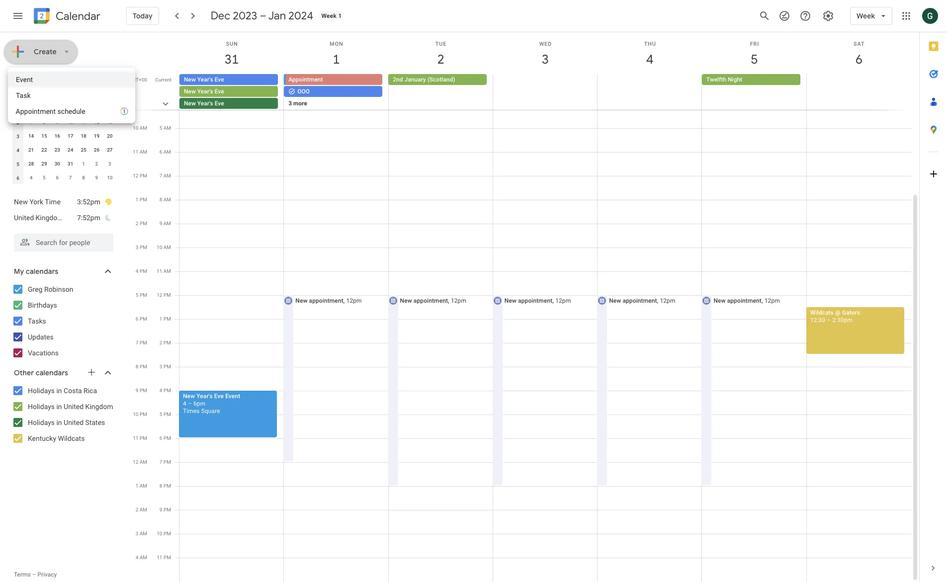 Task type: locate. For each thing, give the bounding box(es) containing it.
– left the jan
[[260, 9, 266, 23]]

– right the 12:30
[[827, 317, 831, 324]]

week inside popup button
[[857, 11, 875, 20]]

calendar element
[[32, 6, 100, 28]]

5
[[750, 51, 757, 68], [159, 125, 162, 131], [17, 161, 19, 167], [43, 175, 46, 180], [136, 292, 138, 298], [160, 412, 162, 417]]

0 vertical spatial 1 pm
[[136, 197, 147, 202]]

1 inside cell
[[43, 105, 46, 111]]

0 horizontal spatial 6 pm
[[136, 316, 147, 322]]

1 list item from the top
[[14, 194, 112, 210]]

row containing 21
[[11, 143, 116, 157]]

0 horizontal spatial kingdom
[[36, 214, 63, 222]]

4 , from the left
[[657, 297, 658, 304]]

0 vertical spatial wildcats
[[810, 309, 834, 316]]

0 vertical spatial kingdom
[[36, 214, 63, 222]]

calendars for my calendars
[[26, 267, 58, 276]]

3
[[541, 51, 548, 68], [288, 100, 292, 107], [69, 105, 72, 111], [17, 133, 19, 139], [108, 161, 111, 167], [136, 245, 138, 250], [160, 364, 162, 369], [136, 531, 138, 536]]

holidays up kentucky at the bottom of page
[[28, 419, 55, 427]]

0 vertical spatial 12 pm
[[133, 173, 147, 178]]

february 7 element
[[64, 172, 76, 184]]

1 horizontal spatial wildcats
[[810, 309, 834, 316]]

0 vertical spatial 10 am
[[133, 125, 147, 131]]

19 element
[[91, 130, 103, 142]]

0 vertical spatial 8 pm
[[136, 364, 147, 369]]

7
[[30, 119, 33, 125], [159, 173, 162, 178], [69, 175, 72, 180], [136, 340, 138, 345], [160, 459, 162, 465]]

0 horizontal spatial 4 pm
[[136, 268, 147, 274]]

1 vertical spatial 1 pm
[[160, 316, 171, 322]]

1 vertical spatial new year's eve button
[[179, 86, 278, 97]]

11 pm right 4 am
[[157, 555, 171, 560]]

other
[[14, 368, 34, 377]]

3 inside "february 3" element
[[108, 161, 111, 167]]

1 holidays from the top
[[28, 387, 55, 395]]

kingdom down new york time
[[36, 214, 63, 222]]

1 vertical spatial holidays
[[28, 403, 55, 411]]

terms – privacy
[[14, 571, 57, 578]]

1 horizontal spatial week
[[857, 11, 875, 20]]

21
[[28, 147, 34, 153]]

appointment inside appointment button
[[288, 76, 323, 83]]

1 horizontal spatial 7 pm
[[160, 459, 171, 465]]

row group
[[11, 101, 116, 185]]

12
[[94, 119, 99, 125], [133, 173, 138, 178], [157, 292, 162, 298], [133, 459, 138, 465]]

10 pm up 12 am
[[133, 412, 147, 417]]

list item up search for people text field
[[14, 210, 112, 226]]

26 element
[[91, 144, 103, 156]]

11 right 4 am
[[157, 555, 162, 560]]

tab list
[[920, 32, 947, 554]]

1 horizontal spatial 9 pm
[[160, 507, 171, 513]]

0 vertical spatial time
[[45, 198, 61, 206]]

united down york
[[14, 214, 34, 222]]

wildcats up the 12:30
[[810, 309, 834, 316]]

12 am
[[133, 459, 147, 465]]

january 2024
[[14, 75, 60, 84]]

year's
[[197, 76, 213, 83], [197, 88, 213, 95], [197, 100, 213, 107], [196, 393, 213, 400]]

10 element
[[64, 116, 76, 128]]

Search for people text field
[[20, 234, 107, 252]]

holidays for holidays in united kingdom
[[28, 403, 55, 411]]

1 vertical spatial 10 am
[[157, 245, 171, 250]]

week button
[[850, 4, 892, 28]]

1 vertical spatial in
[[56, 403, 62, 411]]

0 horizontal spatial 5 pm
[[136, 292, 147, 298]]

1
[[338, 12, 342, 19], [332, 51, 339, 68], [43, 105, 46, 111], [17, 106, 19, 111], [82, 161, 85, 167], [136, 197, 138, 202], [160, 316, 162, 322], [136, 483, 138, 489]]

0 horizontal spatial 2 pm
[[136, 221, 147, 226]]

task
[[16, 91, 31, 99]]

gmt+00
[[128, 77, 147, 83]]

1 cell
[[38, 101, 51, 115]]

1 vertical spatial 11 pm
[[157, 555, 171, 560]]

31 for 'december 31' element
[[28, 105, 34, 111]]

square
[[201, 408, 220, 415]]

wildcats inside 'other calendars' list
[[58, 434, 85, 442]]

january right the 2nd
[[404, 76, 426, 83]]

week for week
[[857, 11, 875, 20]]

december 31 element
[[25, 102, 37, 114]]

28 element
[[25, 158, 37, 170]]

jan
[[268, 9, 286, 23]]

– inside new year's eve event 4 – 6pm times square
[[188, 400, 192, 407]]

10 am
[[133, 125, 147, 131], [157, 245, 171, 250]]

2 in from the top
[[56, 403, 62, 411]]

2024 right the jan
[[288, 9, 313, 23]]

9
[[56, 119, 59, 125], [95, 175, 98, 180], [159, 221, 162, 226], [136, 388, 138, 393], [160, 507, 162, 513]]

1 horizontal spatial kingdom
[[85, 403, 113, 411]]

8 right 1 am
[[160, 483, 162, 489]]

8 right 'add other calendars' image at the bottom of the page
[[136, 364, 138, 369]]

0 horizontal spatial event
[[16, 76, 33, 84]]

vacations
[[28, 349, 59, 357]]

2 new appointment , 12pm from the left
[[400, 297, 466, 304]]

calendars up holidays in costa rica in the bottom of the page
[[36, 368, 68, 377]]

11 am left 6 am
[[133, 149, 147, 155]]

2 link
[[429, 48, 452, 71]]

in left the costa
[[56, 387, 62, 395]]

1 vertical spatial 2024
[[43, 75, 60, 84]]

0 horizontal spatial wildcats
[[58, 434, 85, 442]]

appointment button
[[286, 74, 382, 85]]

january 2024 grid
[[9, 87, 116, 185]]

0 vertical spatial united
[[14, 214, 34, 222]]

0 horizontal spatial 8 pm
[[136, 364, 147, 369]]

in
[[56, 387, 62, 395], [56, 403, 62, 411], [56, 419, 62, 427]]

wildcats
[[810, 309, 834, 316], [58, 434, 85, 442]]

2 vertical spatial holidays
[[28, 419, 55, 427]]

13 element
[[104, 116, 116, 128]]

more
[[293, 100, 307, 107]]

wildcats down holidays in united states
[[58, 434, 85, 442]]

1 vertical spatial appointment
[[16, 107, 56, 115]]

1 vertical spatial 6 pm
[[160, 435, 171, 441]]

7 pm
[[136, 340, 147, 345], [160, 459, 171, 465]]

2nd january (scotland)
[[393, 76, 455, 83]]

1 horizontal spatial 11 am
[[157, 268, 171, 274]]

0 horizontal spatial 9 pm
[[136, 388, 147, 393]]

4
[[646, 51, 653, 68], [82, 105, 85, 111], [17, 147, 19, 153], [30, 175, 33, 180], [136, 268, 138, 274], [160, 388, 162, 393], [183, 400, 186, 407], [136, 555, 138, 560]]

monday column header
[[38, 87, 51, 101]]

31 left 1 cell
[[28, 105, 34, 111]]

new inside new year's eve event 4 – 6pm times square
[[183, 393, 195, 400]]

– up times
[[188, 400, 192, 407]]

0 horizontal spatial week
[[321, 12, 337, 19]]

11 am down 9 am
[[157, 268, 171, 274]]

schedule
[[58, 107, 86, 115]]

31 link
[[220, 48, 243, 71]]

tasks
[[28, 317, 46, 325]]

other calendars
[[14, 368, 68, 377]]

8
[[43, 119, 46, 125], [82, 175, 85, 180], [159, 197, 162, 202], [136, 364, 138, 369], [160, 483, 162, 489]]

february 4 element
[[25, 172, 37, 184]]

1 horizontal spatial 6 pm
[[160, 435, 171, 441]]

8 down 7 am
[[159, 197, 162, 202]]

1 horizontal spatial 31
[[68, 161, 73, 167]]

2 vertical spatial united
[[64, 419, 84, 427]]

25 element
[[78, 144, 90, 156]]

31 right 30
[[68, 161, 73, 167]]

5 am
[[159, 125, 171, 131]]

in down holidays in costa rica in the bottom of the page
[[56, 403, 62, 411]]

11 down 9 am
[[157, 268, 162, 274]]

1 horizontal spatial appointment
[[288, 76, 323, 83]]

0 horizontal spatial 31
[[28, 105, 34, 111]]

0 vertical spatial 2 pm
[[136, 221, 147, 226]]

3 appointment from the left
[[518, 297, 552, 304]]

february 9 element
[[91, 172, 103, 184]]

1 horizontal spatial 11 pm
[[157, 555, 171, 560]]

29 element
[[38, 158, 50, 170]]

new year's eve new year's eve new year's eve
[[184, 76, 224, 107]]

10 am down 9 am
[[157, 245, 171, 250]]

None search field
[[0, 230, 123, 252]]

holidays
[[28, 387, 55, 395], [28, 403, 55, 411], [28, 419, 55, 427]]

0 vertical spatial 5 pm
[[136, 292, 147, 298]]

in up kentucky wildcats
[[56, 419, 62, 427]]

0 vertical spatial 9 pm
[[136, 388, 147, 393]]

20 element
[[104, 130, 116, 142]]

row group inside january 2024 grid
[[11, 101, 116, 185]]

2 12pm from the left
[[451, 297, 466, 304]]

list item up united kingdom time 7:52pm
[[14, 194, 112, 210]]

wed 3
[[539, 41, 552, 68]]

grid
[[127, 9, 919, 582]]

1 new year's eve button from the top
[[179, 74, 278, 85]]

10 right 3 am
[[157, 531, 162, 536]]

list item
[[14, 194, 112, 210], [14, 210, 112, 226]]

pm
[[140, 173, 147, 178], [140, 197, 147, 202], [140, 221, 147, 226], [140, 245, 147, 250], [140, 268, 147, 274], [140, 292, 147, 298], [164, 292, 171, 298], [140, 316, 147, 322], [164, 316, 171, 322], [140, 340, 147, 345], [164, 340, 171, 345], [140, 364, 147, 369], [164, 364, 171, 369], [140, 388, 147, 393], [164, 388, 171, 393], [140, 412, 147, 417], [164, 412, 171, 417], [140, 435, 147, 441], [164, 435, 171, 441], [164, 459, 171, 465], [164, 483, 171, 489], [164, 507, 171, 513], [164, 531, 171, 536], [164, 555, 171, 560]]

fri 5
[[750, 41, 759, 68]]

0 vertical spatial calendars
[[26, 267, 58, 276]]

1 horizontal spatial january
[[404, 76, 426, 83]]

9 right 2 am
[[160, 507, 162, 513]]

5 12pm from the left
[[764, 297, 780, 304]]

3 holidays from the top
[[28, 419, 55, 427]]

january inside button
[[404, 76, 426, 83]]

1 horizontal spatial 12 pm
[[157, 292, 171, 298]]

new appointment , 12pm
[[295, 297, 362, 304], [400, 297, 466, 304], [504, 297, 571, 304], [609, 297, 675, 304], [714, 297, 780, 304]]

1 horizontal spatial 10 pm
[[157, 531, 171, 536]]

2 vertical spatial new year's eve button
[[179, 98, 278, 109]]

10 am left the 5 am
[[133, 125, 147, 131]]

main drawer image
[[12, 10, 24, 22]]

2 am
[[136, 507, 147, 513]]

appointment up ooo at the left of page
[[288, 76, 323, 83]]

27 element
[[104, 144, 116, 156]]

time down 3:52pm
[[65, 214, 81, 222]]

s row
[[11, 87, 116, 101]]

new year's eve button
[[179, 74, 278, 85], [179, 86, 278, 97], [179, 98, 278, 109]]

1 horizontal spatial time
[[65, 214, 81, 222]]

0 horizontal spatial 1 pm
[[136, 197, 147, 202]]

3 link
[[534, 48, 557, 71]]

8 down appointment schedule
[[43, 119, 46, 125]]

wed
[[539, 41, 552, 47]]

0 vertical spatial 11 pm
[[133, 435, 147, 441]]

1 vertical spatial 31
[[28, 105, 34, 111]]

11 pm up 12 am
[[133, 435, 147, 441]]

1 horizontal spatial 2 pm
[[160, 340, 171, 345]]

6pm
[[193, 400, 205, 407]]

add other calendars image
[[86, 367, 96, 377]]

1 vertical spatial calendars
[[36, 368, 68, 377]]

0 vertical spatial in
[[56, 387, 62, 395]]

2 pm
[[136, 221, 147, 226], [160, 340, 171, 345]]

1 vertical spatial 4 pm
[[160, 388, 171, 393]]

1 horizontal spatial 10 am
[[157, 245, 171, 250]]

0 horizontal spatial 2024
[[43, 75, 60, 84]]

4 pm
[[136, 268, 147, 274], [160, 388, 171, 393]]

0 vertical spatial appointment
[[288, 76, 323, 83]]

–
[[260, 9, 266, 23], [827, 317, 831, 324], [188, 400, 192, 407], [32, 571, 36, 578]]

9 right february 8 element
[[95, 175, 98, 180]]

thu 4
[[644, 41, 656, 68]]

1 vertical spatial event
[[225, 393, 240, 400]]

calendar
[[56, 9, 100, 23]]

31 inside grid
[[224, 51, 238, 68]]

holidays in united kingdom
[[28, 403, 113, 411]]

22 element
[[38, 144, 50, 156]]

11
[[81, 119, 86, 125], [133, 149, 138, 155], [157, 268, 162, 274], [133, 435, 138, 441], [157, 555, 162, 560]]

0 vertical spatial 2024
[[288, 9, 313, 23]]

0 vertical spatial 10 pm
[[133, 412, 147, 417]]

in for kingdom
[[56, 403, 62, 411]]

january up s
[[14, 75, 41, 84]]

0 vertical spatial event
[[16, 76, 33, 84]]

tue
[[435, 41, 447, 47]]

kingdom up states
[[85, 403, 113, 411]]

6
[[855, 51, 862, 68], [159, 149, 162, 155], [56, 175, 59, 180], [17, 175, 19, 181], [136, 316, 138, 322], [160, 435, 162, 441]]

row
[[175, 9, 911, 582], [175, 74, 919, 134], [11, 101, 116, 115], [11, 115, 116, 129], [11, 129, 116, 143], [11, 143, 116, 157], [11, 157, 116, 171], [11, 171, 116, 185]]

2 appointment from the left
[[414, 297, 448, 304]]

5 , from the left
[[762, 297, 763, 304]]

holidays down holidays in costa rica in the bottom of the page
[[28, 403, 55, 411]]

3 inside 3 more button
[[288, 100, 292, 107]]

times
[[183, 408, 200, 415]]

new york time
[[14, 198, 61, 206]]

11 element
[[78, 116, 90, 128]]

25
[[81, 147, 86, 153]]

eve
[[215, 76, 224, 83], [215, 88, 224, 95], [215, 100, 224, 107], [214, 393, 224, 400]]

4 am
[[136, 555, 147, 560]]

7 am
[[159, 173, 171, 178]]

2 inside tue 2
[[437, 51, 444, 68]]

3 , from the left
[[552, 297, 554, 304]]

24
[[68, 147, 73, 153]]

my calendars list
[[2, 281, 123, 361]]

row containing 14
[[11, 129, 116, 143]]

9 down appointment schedule
[[56, 119, 59, 125]]

2 list item from the top
[[14, 210, 112, 226]]

10 pm
[[133, 412, 147, 417], [157, 531, 171, 536]]

list
[[4, 190, 121, 230]]

2
[[437, 51, 444, 68], [56, 105, 59, 111], [17, 120, 19, 125], [95, 161, 98, 167], [136, 221, 138, 226], [160, 340, 162, 345], [136, 507, 138, 513]]

kingdom inside 'other calendars' list
[[85, 403, 113, 411]]

united down the costa
[[64, 403, 84, 411]]

0 horizontal spatial appointment
[[16, 107, 56, 115]]

@
[[835, 309, 841, 316]]

3:52pm
[[77, 198, 100, 206]]

0 vertical spatial 4 pm
[[136, 268, 147, 274]]

11 right 27 element
[[133, 149, 138, 155]]

1 horizontal spatial 5 pm
[[160, 412, 171, 417]]

1 vertical spatial time
[[65, 214, 81, 222]]

0 vertical spatial new year's eve button
[[179, 74, 278, 85]]

0 vertical spatial 7 pm
[[136, 340, 147, 345]]

1 in from the top
[[56, 387, 62, 395]]

1 horizontal spatial 8 pm
[[160, 483, 171, 489]]

1 horizontal spatial 3 pm
[[160, 364, 171, 369]]

31 down sun
[[224, 51, 238, 68]]

robinson
[[44, 285, 73, 293]]

terms
[[14, 571, 31, 578]]

fri
[[750, 41, 759, 47]]

row containing 28
[[11, 157, 116, 171]]

8 pm
[[136, 364, 147, 369], [160, 483, 171, 489]]

3 in from the top
[[56, 419, 62, 427]]

2024 up tuesday column header
[[43, 75, 60, 84]]

column header
[[11, 87, 25, 101]]

0 vertical spatial 11 am
[[133, 149, 147, 155]]

2 holidays from the top
[[28, 403, 55, 411]]

calendars
[[26, 267, 58, 276], [36, 368, 68, 377]]

0 horizontal spatial 11 pm
[[133, 435, 147, 441]]

1 vertical spatial 8 pm
[[160, 483, 171, 489]]

23 element
[[51, 144, 63, 156]]

5 new appointment , 12pm from the left
[[714, 297, 780, 304]]

tue 2
[[435, 41, 447, 68]]

1 vertical spatial 3 pm
[[160, 364, 171, 369]]

2 vertical spatial 31
[[68, 161, 73, 167]]

11 right "10" element in the left top of the page
[[81, 119, 86, 125]]

1 pm
[[136, 197, 147, 202], [160, 316, 171, 322]]

4 12pm from the left
[[660, 297, 675, 304]]

holidays down the other calendars
[[28, 387, 55, 395]]

1 appointment from the left
[[309, 297, 343, 304]]

2 vertical spatial in
[[56, 419, 62, 427]]

21 element
[[25, 144, 37, 156]]

create
[[34, 47, 57, 56]]

new
[[184, 76, 196, 83], [184, 88, 196, 95], [184, 100, 196, 107], [14, 198, 28, 206], [295, 297, 307, 304], [400, 297, 412, 304], [504, 297, 517, 304], [609, 297, 621, 304], [714, 297, 726, 304], [183, 393, 195, 400]]

row group containing 31
[[11, 101, 116, 185]]

time right york
[[45, 198, 61, 206]]

11 up 12 am
[[133, 435, 138, 441]]

1 vertical spatial 7 pm
[[160, 459, 171, 465]]

0 horizontal spatial 12 pm
[[133, 173, 147, 178]]

10 pm right 3 am
[[157, 531, 171, 536]]

united
[[14, 214, 34, 222], [64, 403, 84, 411], [64, 419, 84, 427]]

0 vertical spatial 31
[[224, 51, 238, 68]]

3 am
[[136, 531, 147, 536]]

1 horizontal spatial 1 pm
[[160, 316, 171, 322]]

week up sat
[[857, 11, 875, 20]]

calendars up greg
[[26, 267, 58, 276]]

0 horizontal spatial time
[[45, 198, 61, 206]]

in for states
[[56, 419, 62, 427]]

mon 1
[[330, 41, 343, 68]]

birthdays
[[28, 301, 57, 309]]

1 vertical spatial kingdom
[[85, 403, 113, 411]]

appointment down s
[[16, 107, 56, 115]]

0 vertical spatial holidays
[[28, 387, 55, 395]]

kentucky
[[28, 434, 56, 442]]

week up mon at the left top of the page
[[321, 12, 337, 19]]

1 vertical spatial united
[[64, 403, 84, 411]]

in for rica
[[56, 387, 62, 395]]

list item containing new york time
[[14, 194, 112, 210]]

3 pm
[[136, 245, 147, 250], [160, 364, 171, 369]]

0 horizontal spatial 10 pm
[[133, 412, 147, 417]]

3 inside "wed 3"
[[541, 51, 548, 68]]

united down holidays in united kingdom
[[64, 419, 84, 427]]

united inside list item
[[14, 214, 34, 222]]

2 horizontal spatial 31
[[224, 51, 238, 68]]

row containing new appointment
[[175, 9, 911, 582]]

3 more
[[288, 100, 307, 107]]

wildcats inside wildcats @ gators 12:30 – 2:30pm
[[810, 309, 834, 316]]

settings menu image
[[822, 10, 834, 22]]

1 vertical spatial wildcats
[[58, 434, 85, 442]]

11 inside january 2024 grid
[[81, 119, 86, 125]]

gators
[[842, 309, 860, 316]]

time for york
[[45, 198, 61, 206]]

0 vertical spatial 3 pm
[[136, 245, 147, 250]]

9 right rica
[[136, 388, 138, 393]]

february 3 element
[[104, 158, 116, 170]]

cell
[[179, 9, 284, 582], [283, 9, 389, 582], [388, 9, 493, 582], [492, 9, 598, 582], [597, 9, 702, 582], [701, 9, 807, 582], [806, 9, 911, 582], [179, 74, 284, 134], [284, 74, 388, 134], [493, 74, 597, 134], [597, 74, 702, 134], [806, 74, 911, 134]]



Task type: vqa. For each thing, say whether or not it's contained in the screenshot.


Task type: describe. For each thing, give the bounding box(es) containing it.
2nd
[[393, 76, 403, 83]]

1 , from the left
[[343, 297, 345, 304]]

5 inside 'fri 5'
[[750, 51, 757, 68]]

ooo
[[297, 88, 310, 95]]

kingdom inside list item
[[36, 214, 63, 222]]

twelfth night button
[[702, 74, 800, 85]]

16
[[54, 133, 60, 139]]

february 1 element
[[78, 158, 90, 170]]

4 link
[[638, 48, 661, 71]]

updates
[[28, 333, 54, 341]]

year's inside new year's eve event 4 – 6pm times square
[[196, 393, 213, 400]]

23
[[54, 147, 60, 153]]

thursday column header
[[77, 87, 90, 101]]

dec 2023 – jan 2024
[[211, 9, 313, 23]]

wildcats @ gators 12:30 – 2:30pm
[[810, 309, 860, 324]]

3 more button
[[284, 98, 382, 109]]

february 2 element
[[91, 158, 103, 170]]

states
[[85, 419, 105, 427]]

calendars for other calendars
[[36, 368, 68, 377]]

appointment for appointment schedule
[[16, 107, 56, 115]]

new year's eve event 4 – 6pm times square
[[183, 393, 240, 415]]

tuesday column header
[[51, 87, 64, 101]]

1 horizontal spatial 4 pm
[[160, 388, 171, 393]]

29
[[41, 161, 47, 167]]

appointment for appointment
[[288, 76, 323, 83]]

february 6 element
[[51, 172, 63, 184]]

4 appointment from the left
[[623, 297, 657, 304]]

0 horizontal spatial 7 pm
[[136, 340, 147, 345]]

privacy link
[[38, 571, 57, 578]]

16 element
[[51, 130, 63, 142]]

1 am
[[136, 483, 147, 489]]

grid containing 31
[[127, 9, 919, 582]]

1 vertical spatial 10 pm
[[157, 531, 171, 536]]

my calendars button
[[2, 263, 123, 279]]

6 am
[[159, 149, 171, 155]]

create button
[[4, 40, 77, 64]]

row containing 7
[[11, 115, 116, 129]]

other calendars list
[[2, 383, 123, 446]]

greg robinson
[[28, 285, 73, 293]]

saturday column header
[[103, 87, 116, 101]]

5 link
[[743, 48, 766, 71]]

3 new year's eve button from the top
[[179, 98, 278, 109]]

current
[[155, 77, 172, 83]]

costa
[[64, 387, 82, 395]]

1 vertical spatial 2 pm
[[160, 340, 171, 345]]

9 down the 8 am
[[159, 221, 162, 226]]

kentucky wildcats
[[28, 434, 85, 442]]

4 new appointment , 12pm from the left
[[609, 297, 675, 304]]

week for week 1
[[321, 12, 337, 19]]

2:30pm
[[832, 317, 853, 324]]

cell containing new year's eve
[[179, 74, 284, 134]]

today button
[[126, 4, 159, 28]]

4 inside new year's eve event 4 – 6pm times square
[[183, 400, 186, 407]]

14
[[28, 133, 34, 139]]

1 vertical spatial 9 pm
[[160, 507, 171, 513]]

6 link
[[848, 48, 870, 71]]

1 12pm from the left
[[346, 297, 362, 304]]

10 up 12 am
[[133, 412, 138, 417]]

sat
[[854, 41, 865, 47]]

5 appointment from the left
[[727, 297, 762, 304]]

10 right february 9 element
[[107, 175, 113, 180]]

19
[[94, 133, 99, 139]]

wednesday column header
[[64, 87, 77, 101]]

my calendars
[[14, 267, 58, 276]]

3 new appointment , 12pm from the left
[[504, 297, 571, 304]]

12:30
[[810, 317, 825, 324]]

holidays for holidays in costa rica
[[28, 387, 55, 395]]

26
[[94, 147, 99, 153]]

15 element
[[38, 130, 50, 142]]

20
[[107, 133, 113, 139]]

27
[[107, 147, 113, 153]]

– right terms link
[[32, 571, 36, 578]]

eve inside new year's eve event 4 – 6pm times square
[[214, 393, 224, 400]]

privacy
[[38, 571, 57, 578]]

0 horizontal spatial 3 pm
[[136, 245, 147, 250]]

17
[[68, 133, 73, 139]]

15
[[41, 133, 47, 139]]

(scotland)
[[427, 76, 455, 83]]

row containing new year's eve
[[175, 74, 919, 134]]

18 element
[[78, 130, 90, 142]]

row containing 31
[[11, 101, 116, 115]]

united for holidays in united states
[[64, 419, 84, 427]]

31 for 31 element
[[68, 161, 73, 167]]

row containing 4
[[11, 171, 116, 185]]

holidays in united states
[[28, 419, 105, 427]]

list containing new york time
[[4, 190, 121, 230]]

14 element
[[25, 130, 37, 142]]

united kingdom time 7:52pm
[[14, 214, 100, 222]]

calendar heading
[[54, 9, 100, 23]]

12 inside 12 element
[[94, 119, 99, 125]]

17 element
[[64, 130, 76, 142]]

february 5 element
[[38, 172, 50, 184]]

cell containing appointment
[[284, 74, 388, 134]]

8 am
[[159, 197, 171, 202]]

6 inside "sat 6"
[[855, 51, 862, 68]]

ooo button
[[284, 86, 382, 97]]

1 inside mon 1
[[332, 51, 339, 68]]

greg
[[28, 285, 42, 293]]

31 element
[[64, 158, 76, 170]]

1 vertical spatial 11 am
[[157, 268, 171, 274]]

rica
[[84, 387, 97, 395]]

time for kingdom
[[65, 214, 81, 222]]

united for holidays in united kingdom
[[64, 403, 84, 411]]

2 new year's eve button from the top
[[179, 86, 278, 97]]

0 vertical spatial 6 pm
[[136, 316, 147, 322]]

7:52pm
[[77, 214, 100, 222]]

list item containing united kingdom time
[[14, 210, 112, 226]]

friday column header
[[90, 87, 103, 101]]

3 12pm from the left
[[555, 297, 571, 304]]

holidays in costa rica
[[28, 387, 97, 395]]

event inside new year's eve event 4 – 6pm times square
[[225, 393, 240, 400]]

sun
[[226, 41, 238, 47]]

1 new appointment , 12pm from the left
[[295, 297, 362, 304]]

cell containing wildcats @ gators
[[806, 9, 911, 582]]

0 horizontal spatial 10 am
[[133, 125, 147, 131]]

mon
[[330, 41, 343, 47]]

30
[[54, 161, 60, 167]]

s
[[30, 92, 33, 97]]

appointment schedule
[[16, 107, 86, 115]]

10 down 9 am
[[157, 245, 162, 250]]

10 down the schedule
[[68, 119, 73, 125]]

12 element
[[91, 116, 103, 128]]

30 element
[[51, 158, 63, 170]]

13
[[107, 119, 113, 125]]

night
[[728, 76, 742, 83]]

28
[[28, 161, 34, 167]]

0 horizontal spatial 11 am
[[133, 149, 147, 155]]

4 inside thu 4
[[646, 51, 653, 68]]

dec
[[211, 9, 230, 23]]

2023
[[233, 9, 257, 23]]

0 horizontal spatial january
[[14, 75, 41, 84]]

today
[[133, 11, 152, 20]]

1 horizontal spatial 2024
[[288, 9, 313, 23]]

february 8 element
[[78, 172, 90, 184]]

– inside wildcats @ gators 12:30 – 2:30pm
[[827, 317, 831, 324]]

24 element
[[64, 144, 76, 156]]

other calendars button
[[2, 365, 123, 381]]

1 link
[[325, 48, 348, 71]]

1 vertical spatial 12 pm
[[157, 292, 171, 298]]

18
[[81, 133, 86, 139]]

22
[[41, 147, 47, 153]]

10 right "13" element
[[133, 125, 138, 131]]

york
[[30, 198, 43, 206]]

sat 6
[[854, 41, 865, 68]]

holidays for holidays in united states
[[28, 419, 55, 427]]

terms link
[[14, 571, 31, 578]]

february 10 element
[[104, 172, 116, 184]]

2 , from the left
[[448, 297, 449, 304]]

cell containing new year's eve event
[[179, 9, 284, 582]]

8 left february 9 element
[[82, 175, 85, 180]]

9 am
[[159, 221, 171, 226]]



